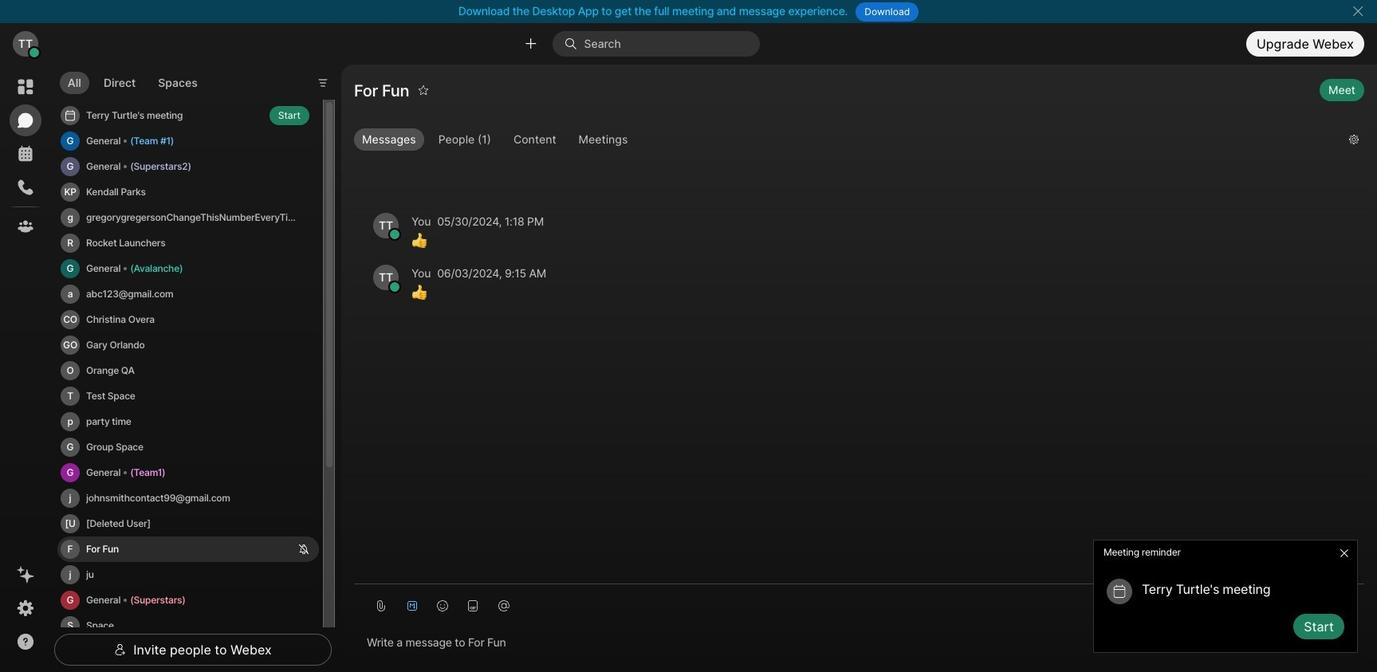 Task type: describe. For each thing, give the bounding box(es) containing it.
abc123@gmail.com list item
[[57, 281, 319, 307]]

orange qa list item
[[57, 358, 319, 383]]

1 horizontal spatial wrapper image
[[114, 644, 127, 656]]

(team #1) element
[[130, 132, 174, 150]]

(superstars2) element
[[130, 158, 191, 175]]

test space list item
[[57, 383, 319, 409]]

mention image
[[498, 600, 510, 612]]

(avalanche) element
[[130, 260, 183, 277]]

meetings image
[[16, 144, 35, 164]]

[deleted user] list item
[[57, 511, 319, 537]]

christina overa list item
[[57, 307, 319, 332]]

2 horizontal spatial wrapper image
[[565, 37, 584, 50]]

3 general list item from the top
[[57, 256, 319, 281]]

webex tab list
[[10, 71, 41, 242]]

file attachment image
[[375, 600, 388, 612]]

calls image
[[16, 178, 35, 197]]

settings image
[[16, 599, 35, 618]]

help image
[[16, 632, 35, 652]]

kendall parks list item
[[57, 179, 319, 205]]

gary orlando list item
[[57, 332, 319, 358]]

message composer toolbar element
[[354, 584, 1365, 621]]

filter by image
[[317, 76, 330, 89]]

(team1) element
[[130, 464, 165, 482]]

view space settings image
[[1349, 126, 1360, 152]]

gifs image
[[467, 600, 480, 612]]

cancel_16 image
[[1352, 5, 1365, 18]]

party time list item
[[57, 409, 319, 435]]



Task type: locate. For each thing, give the bounding box(es) containing it.
group
[[354, 128, 1337, 154]]

gregorygregersonchangethisnumbereverytime.1@gmail.com list item
[[57, 205, 319, 230]]

space list item
[[57, 613, 319, 639]]

tab list
[[56, 62, 210, 99]]

5 general list item from the top
[[57, 588, 319, 613]]

connect people image
[[524, 36, 539, 52]]

emoji image
[[436, 600, 449, 612]]

what's new image
[[16, 565, 35, 585]]

general list item
[[57, 128, 319, 154], [57, 154, 319, 179], [57, 256, 319, 281], [57, 460, 319, 486], [57, 588, 319, 613]]

general list item down for fun, notifications are muted for this space list item in the left of the page
[[57, 588, 319, 613]]

wrapper image
[[64, 109, 77, 122], [389, 229, 401, 240], [389, 281, 401, 292], [1112, 583, 1128, 599]]

alert
[[1087, 533, 1365, 660]]

group space list item
[[57, 435, 319, 460]]

list item
[[57, 103, 319, 128]]

wrapper image right connect people image
[[565, 37, 584, 50]]

dashboard image
[[16, 77, 35, 97]]

add to favorites image
[[418, 77, 429, 103]]

wrapper image
[[565, 37, 584, 50], [29, 47, 40, 58], [114, 644, 127, 656]]

general list item down "(team #1)" element
[[57, 154, 319, 179]]

general list item down the 'gregorygregersonchangethisnumbereverytime.1@gmail.com' list item
[[57, 256, 319, 281]]

rocket launchers list item
[[57, 230, 319, 256]]

messages list
[[354, 168, 1365, 330]]

notifications are muted for this space image
[[298, 544, 309, 555], [298, 544, 309, 555]]

markdown image
[[406, 600, 418, 612]]

navigation
[[0, 65, 51, 672]]

0 horizontal spatial wrapper image
[[29, 47, 40, 58]]

general list item up (superstars2) element
[[57, 128, 319, 154]]

hide meeting alert image
[[1338, 547, 1351, 560]]

1 general list item from the top
[[57, 128, 319, 154]]

wrapper image up dashboard icon
[[29, 47, 40, 58]]

johnsmithcontact99@gmail.com list item
[[57, 486, 319, 511]]

messaging, has no new notifications image
[[16, 111, 35, 130]]

general list item up [deleted user] list item
[[57, 460, 319, 486]]

wrapper image down space list item
[[114, 644, 127, 656]]

2 general list item from the top
[[57, 154, 319, 179]]

4 general list item from the top
[[57, 460, 319, 486]]

(superstars) element
[[130, 592, 186, 609]]

ju list item
[[57, 562, 319, 588]]

teams, has no new notifications image
[[16, 217, 35, 236]]

for fun, notifications are muted for this space list item
[[57, 537, 319, 562]]



Task type: vqa. For each thing, say whether or not it's contained in the screenshot.
fourth General list item
yes



